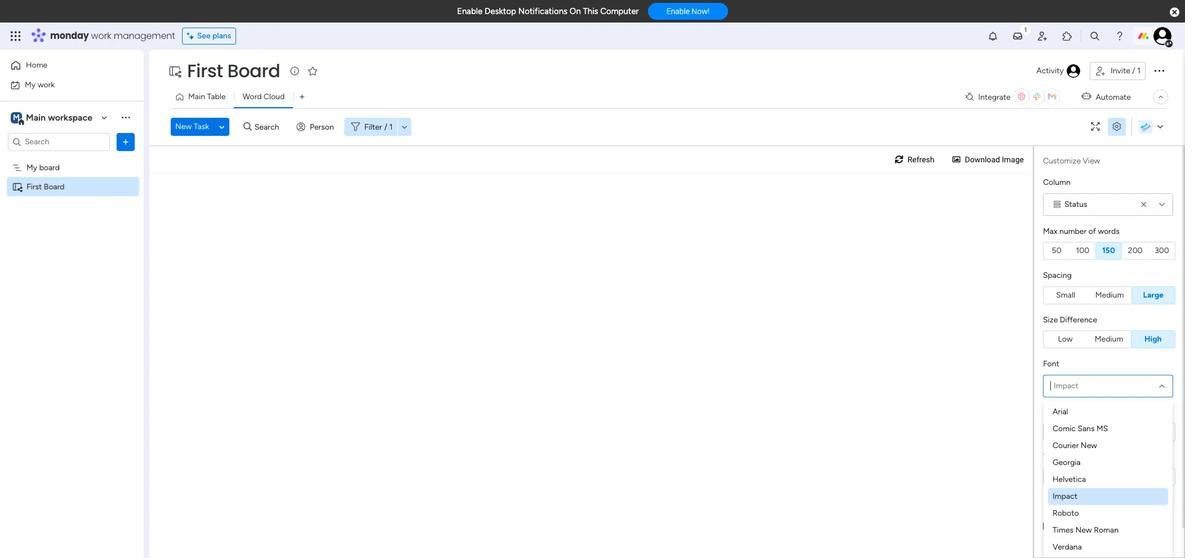 Task type: locate. For each thing, give the bounding box(es) containing it.
new left 'task'
[[175, 122, 192, 131]]

1 vertical spatial main
[[26, 112, 46, 123]]

split
[[1061, 521, 1078, 531]]

main inside button
[[188, 92, 205, 101]]

board
[[227, 58, 280, 83], [44, 182, 65, 191]]

main table
[[188, 92, 226, 101]]

medium button for size difference
[[1087, 330, 1131, 348]]

enable
[[457, 6, 483, 16], [667, 7, 690, 16]]

board down board
[[44, 182, 65, 191]]

new right times
[[1076, 525, 1092, 535]]

shareable board image
[[168, 64, 181, 78]]

add to favorites image
[[307, 65, 319, 76]]

1 vertical spatial /
[[384, 122, 388, 132]]

0 vertical spatial new
[[175, 122, 192, 131]]

list box
[[0, 156, 144, 348]]

jacob simon image
[[1154, 27, 1172, 45]]

1 horizontal spatial /
[[1133, 66, 1136, 76]]

work down home
[[38, 80, 55, 89]]

customize view
[[1043, 156, 1100, 166]]

shareable board image
[[12, 181, 23, 192]]

new down 45°
[[1081, 440, 1097, 450]]

First Board field
[[184, 58, 283, 83]]

invite
[[1111, 66, 1131, 76]]

/ inside invite / 1 button
[[1133, 66, 1136, 76]]

1 vertical spatial first board
[[26, 182, 65, 191]]

1 vertical spatial board
[[44, 182, 65, 191]]

1 vertical spatial view
[[1080, 521, 1099, 531]]

first board
[[187, 58, 280, 83], [26, 182, 65, 191]]

new for times
[[1076, 525, 1092, 535]]

high
[[1145, 334, 1162, 344]]

spacing
[[1043, 271, 1072, 280]]

dapulse close image
[[1170, 7, 1180, 18]]

1 horizontal spatial 1
[[1055, 472, 1059, 481]]

work
[[91, 29, 111, 42], [38, 80, 55, 89]]

1 vertical spatial medium
[[1095, 334, 1124, 344]]

45° button
[[1070, 423, 1096, 441]]

see plans
[[197, 31, 231, 41]]

300 button
[[1149, 242, 1176, 260]]

first board up table
[[187, 58, 280, 83]]

1 horizontal spatial enable
[[667, 7, 690, 16]]

0 vertical spatial main
[[188, 92, 205, 101]]

main inside workspace selection element
[[26, 112, 46, 123]]

1 horizontal spatial first board
[[187, 58, 280, 83]]

display
[[1043, 500, 1068, 510]]

0 horizontal spatial enable
[[457, 6, 483, 16]]

size
[[1043, 315, 1058, 324]]

1 vertical spatial my
[[26, 163, 37, 172]]

/ for invite
[[1133, 66, 1136, 76]]

0 vertical spatial /
[[1133, 66, 1136, 76]]

my left board
[[26, 163, 37, 172]]

0 horizontal spatial main
[[26, 112, 46, 123]]

my down home
[[25, 80, 36, 89]]

impact up roboto
[[1053, 491, 1078, 501]]

my inside button
[[25, 80, 36, 89]]

enable left now!
[[667, 7, 690, 16]]

1 horizontal spatial first
[[187, 58, 223, 83]]

first right shareable board image at the left top
[[26, 182, 42, 191]]

view for split view
[[1080, 521, 1099, 531]]

main left table
[[188, 92, 205, 101]]

max
[[1043, 226, 1058, 236]]

first up main table
[[187, 58, 223, 83]]

0 horizontal spatial board
[[44, 182, 65, 191]]

new task button
[[171, 118, 214, 136]]

open full screen image
[[1087, 123, 1105, 131]]

medium for size difference
[[1095, 334, 1124, 344]]

work right monday at the top left of page
[[91, 29, 111, 42]]

task
[[194, 122, 209, 131]]

board up 'word'
[[227, 58, 280, 83]]

comic sans ms
[[1053, 424, 1108, 433]]

medium button up the difference
[[1088, 286, 1132, 304]]

medium up the difference
[[1096, 290, 1124, 300]]

0 vertical spatial board
[[227, 58, 280, 83]]

apps image
[[1062, 30, 1073, 42]]

georgia
[[1053, 457, 1081, 467]]

high button
[[1131, 330, 1176, 348]]

view for customize view
[[1083, 156, 1100, 166]]

0 vertical spatial first
[[187, 58, 223, 83]]

enable inside button
[[667, 7, 690, 16]]

0 vertical spatial 1
[[1138, 66, 1141, 76]]

0 horizontal spatial work
[[38, 80, 55, 89]]

0 vertical spatial medium
[[1096, 290, 1124, 300]]

0 horizontal spatial /
[[384, 122, 388, 132]]

medium down the difference
[[1095, 334, 1124, 344]]

main for main table
[[188, 92, 205, 101]]

integrate
[[978, 92, 1011, 102]]

0 vertical spatial work
[[91, 29, 111, 42]]

main
[[188, 92, 205, 101], [26, 112, 46, 123]]

medium button
[[1088, 286, 1132, 304], [1087, 330, 1131, 348]]

view right customize
[[1083, 156, 1100, 166]]

100
[[1076, 246, 1090, 255]]

ms
[[1097, 424, 1108, 433]]

impact
[[1054, 381, 1079, 390], [1053, 491, 1078, 501]]

workspace selection element
[[11, 111, 94, 125]]

0 vertical spatial view
[[1083, 156, 1100, 166]]

enable for enable desktop notifications on this computer
[[457, 6, 483, 16]]

split view
[[1061, 521, 1099, 531]]

medium button for spacing
[[1088, 286, 1132, 304]]

large
[[1143, 290, 1164, 300]]

work inside "my work" button
[[38, 80, 55, 89]]

2 horizontal spatial 1
[[1138, 66, 1141, 76]]

low
[[1058, 334, 1073, 344]]

0 vertical spatial my
[[25, 80, 36, 89]]

1 vertical spatial new
[[1081, 440, 1097, 450]]

300
[[1155, 246, 1169, 255]]

impact down font
[[1054, 381, 1079, 390]]

enable left "desktop" at left top
[[457, 6, 483, 16]]

main workspace
[[26, 112, 92, 123]]

first board down my board
[[26, 182, 65, 191]]

person button
[[292, 118, 341, 136]]

2 vertical spatial new
[[1076, 525, 1092, 535]]

200
[[1128, 246, 1143, 255]]

1 vertical spatial first
[[26, 182, 42, 191]]

settings
[[1070, 500, 1100, 510]]

new task
[[175, 122, 209, 131]]

autopilot image
[[1082, 89, 1091, 104]]

my
[[25, 80, 36, 89], [26, 163, 37, 172]]

main right workspace image
[[26, 112, 46, 123]]

small button
[[1043, 286, 1088, 304]]

0 horizontal spatial first
[[26, 182, 42, 191]]

management
[[114, 29, 175, 42]]

cloud
[[264, 92, 285, 101]]

my for my board
[[26, 163, 37, 172]]

times
[[1053, 525, 1074, 535]]

see plans button
[[182, 28, 236, 45]]

invite / 1
[[1111, 66, 1141, 76]]

0 horizontal spatial 1
[[389, 122, 393, 132]]

my inside list box
[[26, 163, 37, 172]]

search everything image
[[1090, 30, 1101, 42]]

first
[[187, 58, 223, 83], [26, 182, 42, 191]]

1 vertical spatial medium button
[[1087, 330, 1131, 348]]

1 horizontal spatial work
[[91, 29, 111, 42]]

option
[[0, 157, 144, 160]]

view right split
[[1080, 521, 1099, 531]]

variety
[[1043, 452, 1068, 462]]

1 down georgia
[[1055, 472, 1059, 481]]

90°
[[1103, 427, 1116, 437]]

invite / 1 button
[[1090, 62, 1146, 80]]

view
[[1083, 156, 1100, 166], [1080, 521, 1099, 531]]

see
[[197, 31, 211, 41]]

activity button
[[1032, 62, 1086, 80]]

new
[[175, 122, 192, 131], [1081, 440, 1097, 450], [1076, 525, 1092, 535]]

medium
[[1096, 290, 1124, 300], [1095, 334, 1124, 344]]

now!
[[692, 7, 710, 16]]

45°
[[1077, 427, 1089, 437]]

new for courier
[[1081, 440, 1097, 450]]

1 vertical spatial work
[[38, 80, 55, 89]]

/ right filter
[[384, 122, 388, 132]]

100 button
[[1070, 242, 1096, 260]]

enable desktop notifications on this computer
[[457, 6, 639, 16]]

1 horizontal spatial main
[[188, 92, 205, 101]]

1 image
[[1021, 23, 1031, 36]]

1 right invite
[[1138, 66, 1141, 76]]

1 vertical spatial 1
[[389, 122, 393, 132]]

0 vertical spatial medium button
[[1088, 286, 1132, 304]]

v2 status outline image
[[1054, 200, 1061, 208]]

/ right invite
[[1133, 66, 1136, 76]]

v2 search image
[[244, 120, 252, 133]]

m
[[13, 112, 20, 122]]

1 left arrow down icon at the left top of the page
[[389, 122, 393, 132]]

medium button down the difference
[[1087, 330, 1131, 348]]

workspace options image
[[120, 112, 131, 123]]

Search in workspace field
[[24, 135, 94, 148]]

1
[[1138, 66, 1141, 76], [389, 122, 393, 132], [1055, 472, 1059, 481]]

medium for spacing
[[1096, 290, 1124, 300]]



Task type: describe. For each thing, give the bounding box(es) containing it.
board inside list box
[[44, 182, 65, 191]]

customize
[[1043, 156, 1081, 166]]

courier new
[[1053, 440, 1097, 450]]

computer
[[600, 6, 639, 16]]

notifications
[[518, 6, 568, 16]]

options image
[[120, 136, 131, 147]]

words
[[1098, 226, 1120, 236]]

200 button
[[1122, 242, 1149, 260]]

monday work management
[[50, 29, 175, 42]]

angle down image
[[219, 123, 225, 131]]

settings image
[[1108, 123, 1126, 131]]

helvetica
[[1053, 474, 1086, 484]]

arrow down image
[[398, 120, 411, 134]]

filter
[[364, 122, 382, 132]]

help image
[[1114, 30, 1126, 42]]

work for my
[[38, 80, 55, 89]]

50
[[1052, 246, 1062, 255]]

select product image
[[10, 30, 21, 42]]

large button
[[1132, 286, 1176, 304]]

Search field
[[252, 119, 286, 135]]

max number of words
[[1043, 226, 1120, 236]]

home
[[26, 60, 47, 70]]

main for main workspace
[[26, 112, 46, 123]]

roman
[[1094, 525, 1119, 535]]

plans
[[213, 31, 231, 41]]

1 for filter / 1
[[389, 122, 393, 132]]

1 horizontal spatial board
[[227, 58, 280, 83]]

roboto
[[1053, 508, 1079, 518]]

my work button
[[7, 76, 121, 94]]

rotations
[[1043, 408, 1077, 417]]

enable now!
[[667, 7, 710, 16]]

automate
[[1096, 92, 1131, 102]]

enable for enable now!
[[667, 7, 690, 16]]

main table button
[[171, 88, 234, 106]]

90° button
[[1096, 423, 1123, 441]]

board
[[39, 163, 60, 172]]

list box containing my board
[[0, 156, 144, 348]]

inbox image
[[1012, 30, 1024, 42]]

of
[[1089, 226, 1096, 236]]

column
[[1043, 178, 1071, 187]]

my for my work
[[25, 80, 36, 89]]

1 for invite / 1
[[1138, 66, 1141, 76]]

low button
[[1043, 330, 1087, 348]]

150 button
[[1096, 242, 1122, 260]]

word
[[243, 92, 262, 101]]

add view image
[[300, 93, 304, 101]]

person
[[310, 122, 334, 132]]

0° button
[[1043, 423, 1070, 441]]

this
[[583, 6, 598, 16]]

collapse board header image
[[1157, 92, 1166, 101]]

sans
[[1078, 424, 1095, 433]]

0 vertical spatial impact
[[1054, 381, 1079, 390]]

word cloud
[[243, 92, 285, 101]]

dapulse integrations image
[[966, 93, 974, 101]]

2 button
[[1070, 468, 1096, 486]]

1 vertical spatial impact
[[1053, 491, 1078, 501]]

home button
[[7, 56, 121, 74]]

on
[[570, 6, 581, 16]]

new inside button
[[175, 122, 192, 131]]

my work
[[25, 80, 55, 89]]

font
[[1043, 359, 1060, 369]]

status
[[1065, 199, 1088, 209]]

work for monday
[[91, 29, 111, 42]]

courier
[[1053, 440, 1079, 450]]

/ for filter
[[384, 122, 388, 132]]

notifications image
[[988, 30, 999, 42]]

filter / 1
[[364, 122, 393, 132]]

arial
[[1053, 407, 1069, 416]]

show board description image
[[288, 65, 302, 77]]

verdana
[[1053, 542, 1082, 552]]

comic
[[1053, 424, 1076, 433]]

1 button
[[1043, 468, 1070, 486]]

times new roman
[[1053, 525, 1119, 535]]

desktop
[[485, 6, 516, 16]]

0 vertical spatial first board
[[187, 58, 280, 83]]

50 button
[[1043, 242, 1070, 260]]

invite members image
[[1037, 30, 1048, 42]]

2 vertical spatial 1
[[1055, 472, 1059, 481]]

workspace image
[[11, 111, 22, 124]]

2
[[1081, 472, 1085, 481]]

table
[[207, 92, 226, 101]]

size difference
[[1043, 315, 1097, 324]]

0 horizontal spatial first board
[[26, 182, 65, 191]]

activity
[[1037, 66, 1064, 76]]

150
[[1102, 246, 1116, 255]]

monday
[[50, 29, 89, 42]]

enable now! button
[[648, 3, 728, 20]]

number
[[1060, 226, 1087, 236]]

0°
[[1053, 427, 1061, 437]]

difference
[[1060, 315, 1097, 324]]

display settings
[[1043, 500, 1100, 510]]

small
[[1056, 290, 1075, 300]]

word cloud button
[[234, 88, 293, 106]]

options image
[[1153, 64, 1166, 77]]

workspace
[[48, 112, 92, 123]]

my board
[[26, 163, 60, 172]]



Task type: vqa. For each thing, say whether or not it's contained in the screenshot.
First
yes



